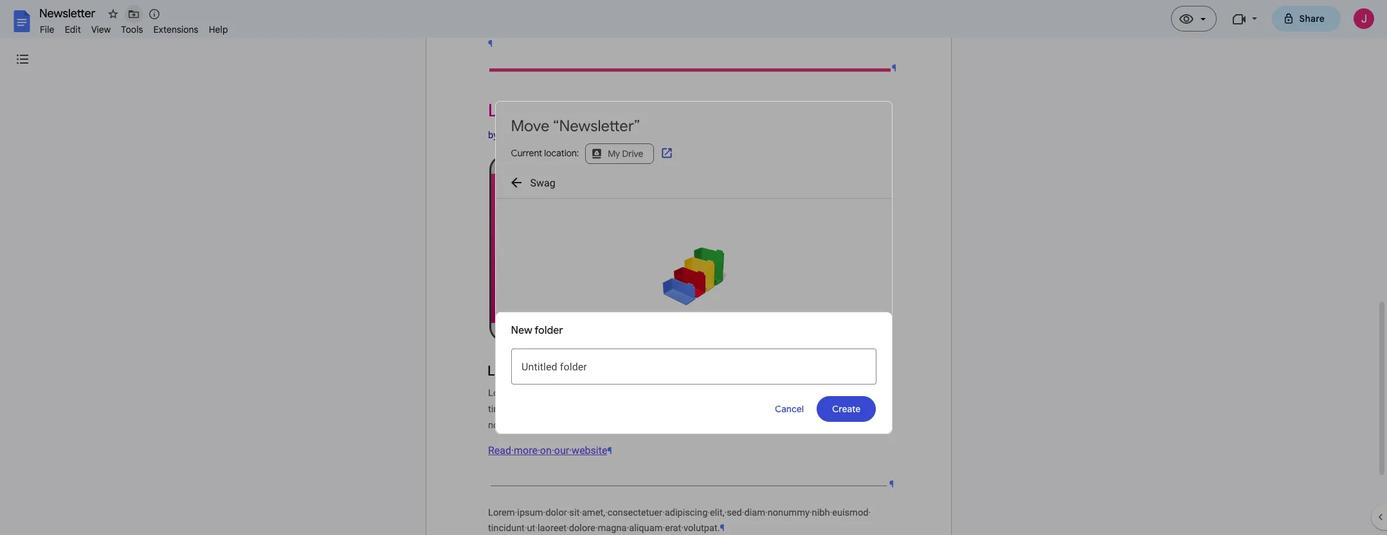 Task type: vqa. For each thing, say whether or not it's contained in the screenshot.
List
no



Task type: locate. For each thing, give the bounding box(es) containing it.
menu bar
[[35, 17, 233, 38]]

newsletter element
[[35, 5, 1387, 25]]

newsletter application
[[0, 0, 1387, 535]]



Task type: describe. For each thing, give the bounding box(es) containing it.
menu bar inside menu bar banner
[[35, 17, 233, 38]]

share. private to only me. image
[[1283, 13, 1294, 24]]

Star checkbox
[[104, 5, 122, 23]]

menu bar banner
[[0, 0, 1387, 535]]

newsletter
[[39, 6, 95, 21]]



